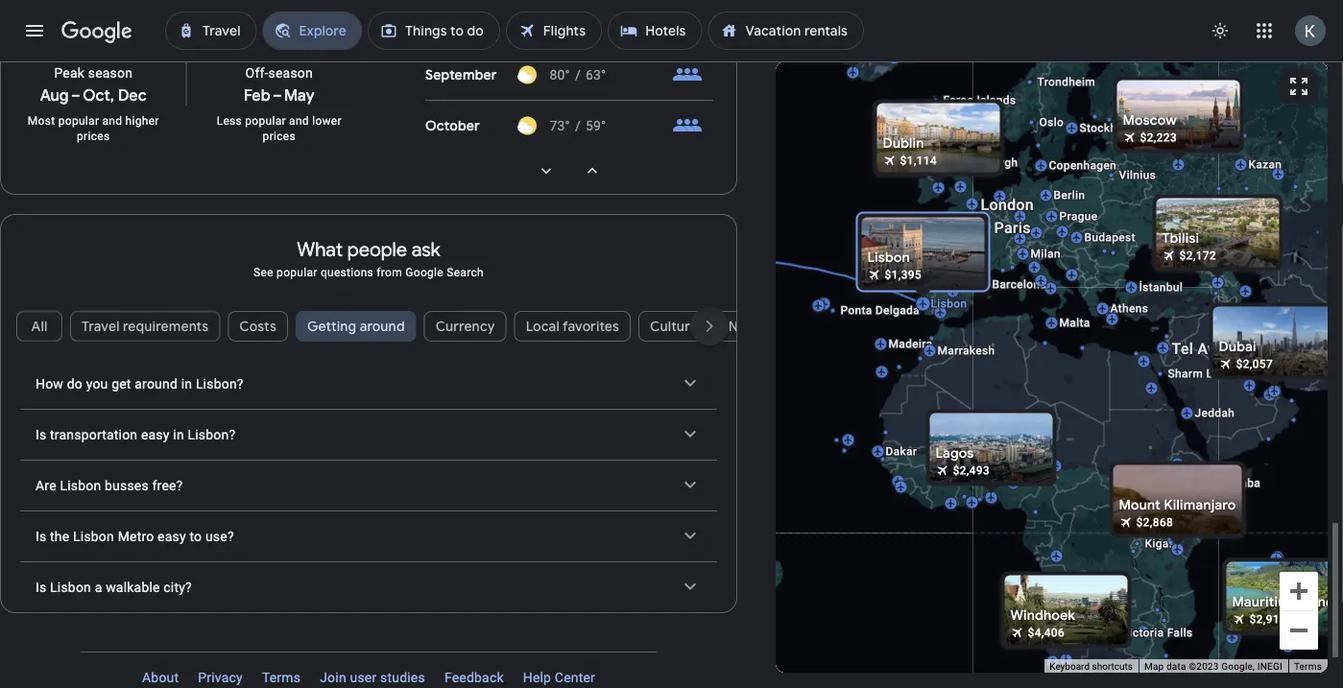 Task type: locate. For each thing, give the bounding box(es) containing it.
lisbon inside is the lisbon metro easy to use? dropdown button
[[73, 529, 114, 544]]

mount kilimanjaro
[[1119, 497, 1236, 514]]

join user studies
[[320, 670, 425, 685]]

privacy
[[198, 670, 243, 685]]

lisbon? down the costs button in the left of the page
[[196, 376, 244, 392]]

tab list containing all
[[1, 303, 839, 369]]

do
[[67, 376, 83, 392]]

1 season from the left
[[88, 65, 133, 81]]

2 and from the left
[[289, 114, 309, 128]]

season inside peak season aug – oct, dec most popular and higher prices
[[88, 65, 133, 81]]

prices inside off-season feb – may less popular and lower prices
[[263, 130, 296, 143]]

region containing how do you get around in lisbon?
[[1, 359, 736, 613]]

lisbon? down how do you get around in lisbon? at the left bottom of the page
[[188, 427, 235, 443]]

currency button
[[424, 303, 507, 349]]

1 busy image from the top
[[672, 59, 703, 90]]

2493 US dollars text field
[[953, 464, 990, 478]]

2 prices from the left
[[263, 130, 296, 143]]

around
[[360, 318, 405, 335], [135, 376, 178, 392]]

terms left "join"
[[262, 670, 301, 685]]

prices
[[77, 130, 110, 143], [263, 130, 296, 143]]

0 vertical spatial busy image
[[672, 59, 703, 90]]

lisbon right are
[[60, 478, 101, 493]]

lisbon
[[867, 249, 910, 266], [931, 297, 967, 311], [60, 478, 101, 493], [73, 529, 114, 544], [50, 579, 91, 595]]

tehran
[[1261, 317, 1298, 331]]

edinburgh
[[963, 156, 1018, 169]]

/ right '80°'
[[575, 67, 581, 83]]

is for is transportation easy in lisbon?
[[36, 427, 46, 443]]

terms link left "join"
[[252, 662, 310, 688]]

prices down feb – may at the top
[[263, 130, 296, 143]]

1 / from the top
[[575, 67, 581, 83]]

1 horizontal spatial and
[[289, 114, 309, 128]]

from
[[377, 266, 402, 279]]

0 vertical spatial lisbon?
[[196, 376, 244, 392]]

mauritius
[[1232, 594, 1293, 611]]

2 is from the top
[[36, 529, 46, 544]]

2 season from the left
[[268, 65, 313, 81]]

and left "lower" on the top of page
[[289, 114, 309, 128]]

mauritius island
[[1232, 594, 1335, 611]]

terms link right inegi
[[1294, 661, 1322, 673]]

2172 US dollars text field
[[1180, 249, 1217, 263]]

63°
[[586, 67, 606, 83]]

islands
[[977, 94, 1016, 107]]

how do you get around in lisbon? button
[[20, 359, 717, 409]]

popular inside what people ask see popular questions from google search
[[277, 266, 317, 279]]

$2,223
[[1140, 131, 1177, 145]]

malta
[[1060, 316, 1090, 330]]

2 vertical spatial is
[[36, 579, 46, 595]]

and inside off-season feb – may less popular and lower prices
[[289, 114, 309, 128]]

travel requirements
[[82, 318, 209, 335]]

73°
[[550, 118, 570, 133]]

marrakesh
[[938, 344, 995, 358]]

0 vertical spatial around
[[360, 318, 405, 335]]

busy image down loading results progress bar
[[672, 110, 703, 141]]

lisbon? inside dropdown button
[[196, 376, 244, 392]]

september
[[425, 66, 497, 83]]

season up the dec at the top left of the page
[[88, 65, 133, 81]]

ask
[[412, 237, 440, 262]]

falls
[[1167, 626, 1193, 640]]

currency
[[436, 318, 495, 335]]

3 is from the top
[[36, 579, 46, 595]]

is left a
[[36, 579, 46, 595]]

budapest
[[1084, 231, 1136, 244]]

1 vertical spatial easy
[[158, 529, 186, 544]]

faroe islands
[[943, 94, 1016, 107]]

costs button
[[228, 303, 288, 349]]

busses
[[105, 478, 149, 493]]

is for is the lisbon metro easy to use?
[[36, 529, 46, 544]]

0 horizontal spatial prices
[[77, 130, 110, 143]]

are lisbon busses free? button
[[20, 461, 717, 511]]

around right getting
[[360, 318, 405, 335]]

0 vertical spatial is
[[36, 427, 46, 443]]

lagos
[[936, 445, 974, 462]]

partly cloudy image
[[518, 65, 537, 84]]

prices down 'aug – oct,'
[[77, 130, 110, 143]]

victoria falls
[[1122, 626, 1193, 640]]

peak
[[54, 65, 85, 81]]

ponta
[[841, 304, 872, 317]]

0 horizontal spatial and
[[102, 114, 122, 128]]

less
[[217, 114, 242, 128]]

moscow
[[1123, 112, 1177, 129]]

in up free?
[[173, 427, 184, 443]]

in down requirements
[[181, 376, 192, 392]]

around right get
[[135, 376, 178, 392]]

1 vertical spatial is
[[36, 529, 46, 544]]

saint
[[1147, 116, 1175, 129]]

2 / from the top
[[575, 118, 581, 133]]

costs
[[239, 318, 276, 335]]

travel
[[82, 318, 120, 335]]

getting
[[307, 318, 356, 335]]

search
[[447, 266, 484, 279]]

0 vertical spatial /
[[575, 67, 581, 83]]

easy left 'to'
[[158, 529, 186, 544]]

1 is from the top
[[36, 427, 46, 443]]

vilnius
[[1119, 169, 1156, 182]]

tab list
[[1, 303, 839, 369]]

0 horizontal spatial around
[[135, 376, 178, 392]]

most
[[28, 114, 55, 128]]

usd
[[471, 657, 498, 674]]

terms link
[[1294, 661, 1322, 673], [252, 662, 310, 688]]

popular down feb – may at the top
[[245, 114, 286, 128]]

about link
[[132, 662, 188, 688]]

lisbon left a
[[50, 579, 91, 595]]

1 horizontal spatial season
[[268, 65, 313, 81]]

popular
[[58, 114, 99, 128], [245, 114, 286, 128], [277, 266, 317, 279]]

easy up free?
[[141, 427, 170, 443]]

1 vertical spatial lisbon?
[[188, 427, 235, 443]]

1 vertical spatial around
[[135, 376, 178, 392]]

season up feb – may at the top
[[268, 65, 313, 81]]

help center
[[523, 670, 595, 685]]

popular inside off-season feb – may less popular and lower prices
[[245, 114, 286, 128]]

copenhagen
[[1049, 159, 1117, 172]]

english (united states) button
[[224, 650, 419, 681]]

2 busy image from the top
[[672, 110, 703, 141]]

/ left 59°
[[575, 118, 581, 133]]

1 horizontal spatial terms link
[[1294, 661, 1322, 673]]

and left the higher
[[102, 114, 122, 128]]

$1,395
[[885, 268, 922, 282]]

view larger map image
[[1288, 75, 1311, 98]]

keyboard shortcuts button
[[1050, 660, 1133, 674]]

(united
[[309, 657, 356, 674]]

are
[[36, 478, 56, 493]]

keyboard shortcuts
[[1050, 661, 1133, 673]]

popular inside peak season aug – oct, dec most popular and higher prices
[[58, 114, 99, 128]]

sharm
[[1168, 367, 1203, 381]]

map region
[[727, 0, 1343, 688]]

transportation
[[50, 427, 138, 443]]

/
[[575, 67, 581, 83], [575, 118, 581, 133]]

$1,114
[[900, 154, 937, 168]]

questions
[[321, 266, 374, 279]]

is up are
[[36, 427, 46, 443]]

lisbon right "the"
[[73, 529, 114, 544]]

busy image for september
[[672, 59, 703, 90]]

prague
[[1060, 210, 1098, 223]]

around inside button
[[360, 318, 405, 335]]

73° / 59°
[[550, 118, 606, 133]]

ponta delgada
[[841, 304, 920, 317]]

$2,868
[[1136, 516, 1173, 530]]

i̇stanbul
[[1139, 281, 1183, 294]]

2868 US dollars text field
[[1136, 516, 1173, 530]]

season
[[88, 65, 133, 81], [268, 65, 313, 81]]

faroe
[[943, 94, 974, 107]]

1 vertical spatial in
[[173, 427, 184, 443]]

you
[[86, 376, 108, 392]]

busy image right 63°
[[672, 59, 703, 90]]

1 prices from the left
[[77, 130, 110, 143]]

1 vertical spatial busy image
[[672, 110, 703, 141]]

popular down 'aug – oct,'
[[58, 114, 99, 128]]

1 horizontal spatial around
[[360, 318, 405, 335]]

0 horizontal spatial season
[[88, 65, 133, 81]]

studies
[[380, 670, 425, 685]]

is left "the"
[[36, 529, 46, 544]]

0 vertical spatial in
[[181, 376, 192, 392]]

change appearance image
[[1197, 8, 1243, 54]]

popular down what
[[277, 266, 317, 279]]

what
[[297, 237, 343, 262]]

season inside off-season feb – may less popular and lower prices
[[268, 65, 313, 81]]

1 and from the left
[[102, 114, 122, 128]]

delgada
[[876, 304, 920, 317]]

kilimanjaro
[[1164, 497, 1236, 514]]

1 horizontal spatial prices
[[263, 130, 296, 143]]

1 vertical spatial /
[[575, 118, 581, 133]]

region
[[1, 359, 736, 613]]

terms right inegi
[[1294, 661, 1322, 673]]

busy image
[[672, 59, 703, 90], [672, 110, 703, 141]]

aug – oct,
[[40, 86, 114, 106]]

0 horizontal spatial terms link
[[252, 662, 310, 688]]



Task type: vqa. For each thing, say whether or not it's contained in the screenshot.
first Add
no



Task type: describe. For each thing, give the bounding box(es) containing it.
london
[[981, 196, 1034, 214]]

lisbon up 1395 us dollars text field at the top right of the page
[[867, 249, 910, 266]]

google,
[[1222, 661, 1255, 673]]

map data ©2023 google, inegi
[[1144, 661, 1283, 673]]

el-
[[1206, 367, 1220, 381]]

to
[[190, 529, 202, 544]]

keyboard
[[1050, 661, 1090, 673]]

map
[[1144, 661, 1164, 673]]

main menu image
[[23, 19, 46, 42]]

in inside is transportation easy in lisbon? dropdown button
[[173, 427, 184, 443]]

is lisbon a walkable city?
[[36, 579, 192, 595]]

is for is lisbon a walkable city?
[[36, 579, 46, 595]]

aviv-
[[1198, 340, 1233, 358]]

next month image
[[523, 148, 569, 194]]

october
[[425, 117, 480, 134]]

windhoek
[[1011, 607, 1075, 625]]

local favorites button
[[514, 303, 631, 349]]

80°
[[550, 67, 570, 83]]

higher
[[125, 114, 159, 128]]

popular for what
[[277, 266, 317, 279]]

dakar
[[886, 445, 917, 458]]

addis
[[1192, 477, 1223, 490]]

0 horizontal spatial terms
[[262, 670, 301, 685]]

$4,406
[[1028, 626, 1065, 640]]

getting around button
[[296, 303, 416, 349]]

tel
[[1172, 340, 1194, 358]]

2919 US dollars text field
[[1250, 613, 1287, 626]]

english
[[261, 657, 306, 674]]

0 vertical spatial easy
[[141, 427, 170, 443]]

feb – may
[[244, 86, 315, 106]]

popular for off-
[[245, 114, 286, 128]]

season for feb – may
[[268, 65, 313, 81]]

season for aug – oct,
[[88, 65, 133, 81]]

local favorites
[[526, 318, 619, 335]]

lisbon inside are lisbon busses free? dropdown button
[[60, 478, 101, 493]]

lisbon up marrakesh
[[931, 297, 967, 311]]

lisbon inside "is lisbon a walkable city?" dropdown button
[[50, 579, 91, 595]]

$2,057
[[1236, 358, 1273, 371]]

shortcuts
[[1092, 661, 1133, 673]]

barcelona
[[992, 278, 1047, 291]]

jeddah
[[1195, 407, 1235, 420]]

metro
[[118, 529, 154, 544]]

how
[[36, 376, 63, 392]]

sharm el-sheikh
[[1168, 367, 1257, 381]]

off-season feb – may less popular and lower prices
[[217, 65, 342, 143]]

prices inside peak season aug – oct, dec most popular and higher prices
[[77, 130, 110, 143]]

english (united states)
[[261, 657, 404, 674]]

neighborhoods
[[728, 318, 828, 335]]

in inside how do you get around in lisbon? dropdown button
[[181, 376, 192, 392]]

sheikh
[[1220, 367, 1257, 381]]

all
[[31, 318, 47, 335]]

culture
[[650, 318, 698, 335]]

saint petersburg
[[1147, 116, 1238, 129]]

help
[[523, 670, 551, 685]]

neighborhoods button
[[717, 311, 839, 342]]

states)
[[359, 657, 404, 674]]

local
[[526, 318, 560, 335]]

lower
[[312, 114, 342, 128]]

stockholm
[[1080, 121, 1137, 135]]

previous month image
[[569, 148, 615, 194]]

is transportation easy in lisbon? button
[[20, 410, 717, 460]]

travel requirements button
[[70, 303, 220, 349]]

and inside peak season aug – oct, dec most popular and higher prices
[[102, 114, 122, 128]]

loading results progress bar
[[0, 61, 1343, 65]]

paris
[[994, 219, 1031, 237]]

see
[[254, 266, 273, 279]]

around inside dropdown button
[[135, 376, 178, 392]]

are lisbon busses free?
[[36, 478, 183, 493]]

privacy link
[[188, 662, 252, 688]]

the
[[50, 529, 70, 544]]

petersburg
[[1178, 116, 1238, 129]]

favorites
[[563, 318, 619, 335]]

/ for october
[[575, 118, 581, 133]]

/ for september
[[575, 67, 581, 83]]

trondheim
[[1037, 75, 1096, 89]]

1114 US dollars text field
[[900, 154, 937, 168]]

2223 US dollars text field
[[1140, 131, 1177, 145]]

4406 US dollars text field
[[1028, 626, 1065, 640]]

is transportation easy in lisbon?
[[36, 427, 235, 443]]

busy image for october
[[672, 110, 703, 141]]

tel aviv-yafo
[[1172, 340, 1266, 358]]

1 horizontal spatial terms
[[1294, 661, 1322, 673]]

2057 US dollars text field
[[1236, 358, 1273, 371]]

getting around
[[307, 318, 405, 335]]

culture button
[[639, 303, 709, 349]]

oslo
[[1039, 116, 1064, 129]]

google
[[405, 266, 444, 279]]

is lisbon a walkable city? button
[[20, 563, 717, 613]]

1395 US dollars text field
[[885, 268, 922, 282]]

©2023
[[1189, 661, 1219, 673]]

is the lisbon metro easy to use? button
[[20, 512, 717, 562]]

walkable
[[106, 579, 160, 595]]

next image
[[686, 303, 733, 349]]

requirements
[[123, 318, 209, 335]]

$2,919
[[1250, 613, 1287, 626]]

partly cloudy image
[[518, 116, 537, 135]]

victoria
[[1122, 626, 1164, 640]]

$2,172
[[1180, 249, 1217, 263]]

kazan
[[1249, 158, 1282, 171]]

milan
[[1031, 247, 1061, 261]]

peak season aug – oct, dec most popular and higher prices
[[28, 65, 159, 143]]

is the lisbon metro easy to use?
[[36, 529, 234, 544]]

all button
[[16, 303, 62, 349]]

a
[[95, 579, 102, 595]]

feedback link
[[435, 662, 513, 688]]

lisbon? inside dropdown button
[[188, 427, 235, 443]]



